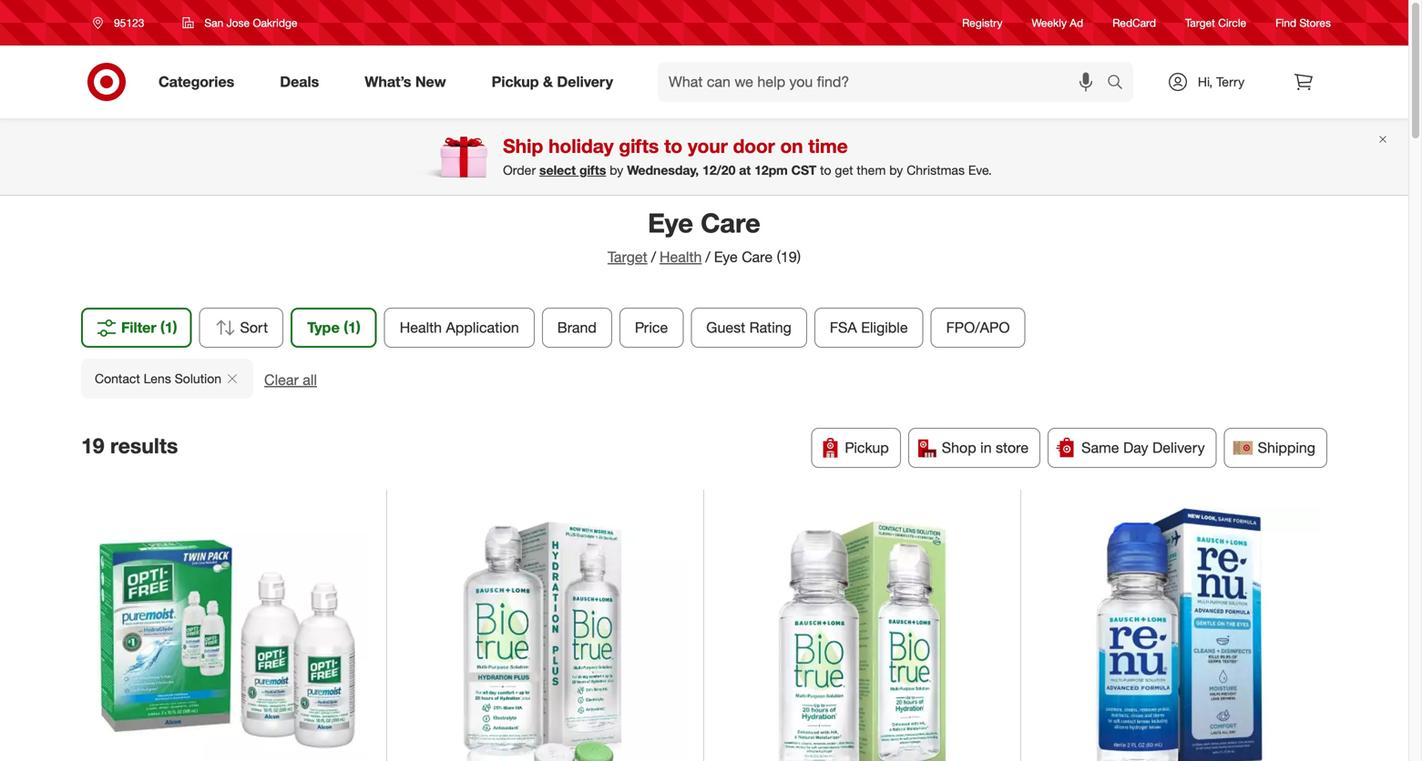 Task type: locate. For each thing, give the bounding box(es) containing it.
0 horizontal spatial /
[[651, 248, 656, 266]]

search
[[1099, 75, 1143, 93]]

eligible
[[862, 319, 908, 337]]

price button
[[620, 308, 684, 348]]

by down holiday
[[610, 162, 624, 178]]

san jose oakridge button
[[171, 6, 309, 39]]

door
[[733, 134, 775, 158]]

0 vertical spatial delivery
[[557, 73, 613, 91]]

hi, terry
[[1199, 74, 1245, 90]]

1 horizontal spatial delivery
[[1153, 439, 1205, 457]]

1 horizontal spatial health
[[660, 248, 702, 266]]

filter (1) button
[[81, 308, 192, 348]]

0 vertical spatial health
[[660, 248, 702, 266]]

fpo/apo
[[947, 319, 1010, 337]]

1 vertical spatial target
[[608, 248, 648, 266]]

categories
[[159, 73, 234, 91]]

opti-free puremoist multi-purpose disinfecting contact lens solution image
[[88, 508, 369, 762], [88, 508, 369, 762]]

ship holiday gifts to your door on time order select gifts by wednesday, 12/20 at 12pm cst to get them by christmas eve.
[[503, 134, 992, 178]]

/ right target 'link'
[[651, 248, 656, 266]]

holiday
[[549, 134, 614, 158]]

&
[[543, 73, 553, 91]]

0 horizontal spatial target
[[608, 248, 648, 266]]

biotrue hydration plus contact lens solution - 10 fl oz image
[[405, 508, 686, 762], [405, 508, 686, 762]]

1 vertical spatial to
[[820, 162, 832, 178]]

ship
[[503, 134, 544, 158]]

biotrue contact lens solution image
[[722, 508, 1003, 762], [722, 508, 1003, 762]]

1 vertical spatial pickup
[[845, 439, 889, 457]]

order
[[503, 162, 536, 178]]

95123 button
[[81, 6, 163, 39]]

(1) right the type
[[344, 319, 361, 337]]

find
[[1276, 16, 1297, 30]]

eye right health link
[[714, 248, 738, 266]]

lens
[[144, 371, 171, 387]]

sort button
[[199, 308, 284, 348]]

2 (1) from the left
[[344, 319, 361, 337]]

to up wednesday,
[[665, 134, 683, 158]]

care
[[701, 207, 761, 239], [742, 248, 773, 266]]

target inside target circle link
[[1186, 16, 1216, 30]]

1 horizontal spatial (1)
[[344, 319, 361, 337]]

0 horizontal spatial by
[[610, 162, 624, 178]]

1 horizontal spatial gifts
[[619, 134, 659, 158]]

guest
[[707, 319, 746, 337]]

1 (1) from the left
[[160, 319, 177, 337]]

type
[[307, 319, 340, 337]]

health
[[660, 248, 702, 266], [400, 319, 442, 337]]

target link
[[608, 248, 648, 266]]

(1) for filter (1)
[[160, 319, 177, 337]]

/ right health link
[[706, 248, 711, 266]]

care down 12/20
[[701, 207, 761, 239]]

new
[[416, 73, 446, 91]]

1 horizontal spatial eye
[[714, 248, 738, 266]]

pickup & delivery
[[492, 73, 613, 91]]

shop
[[942, 439, 977, 457]]

0 horizontal spatial delivery
[[557, 73, 613, 91]]

health left application at the left
[[400, 319, 442, 337]]

care left (19)
[[742, 248, 773, 266]]

delivery right "day"
[[1153, 439, 1205, 457]]

delivery for same day delivery
[[1153, 439, 1205, 457]]

12pm
[[755, 162, 788, 178]]

0 vertical spatial gifts
[[619, 134, 659, 158]]

san
[[205, 16, 224, 30]]

1 vertical spatial delivery
[[1153, 439, 1205, 457]]

registry link
[[963, 15, 1003, 31]]

delivery inside button
[[1153, 439, 1205, 457]]

by
[[610, 162, 624, 178], [890, 162, 904, 178]]

select
[[540, 162, 576, 178]]

95123
[[114, 16, 144, 30]]

wednesday,
[[627, 162, 699, 178]]

eye care target / health / eye care (19)
[[608, 207, 801, 266]]

1 horizontal spatial /
[[706, 248, 711, 266]]

health application
[[400, 319, 519, 337]]

clear all
[[264, 371, 317, 389]]

weekly ad link
[[1032, 15, 1084, 31]]

target
[[1186, 16, 1216, 30], [608, 248, 648, 266]]

to left the get
[[820, 162, 832, 178]]

1 horizontal spatial target
[[1186, 16, 1216, 30]]

gifts up wednesday,
[[619, 134, 659, 158]]

0 horizontal spatial to
[[665, 134, 683, 158]]

0 vertical spatial pickup
[[492, 73, 539, 91]]

deals link
[[265, 62, 342, 102]]

your
[[688, 134, 728, 158]]

by right the 'them'
[[890, 162, 904, 178]]

12/20
[[703, 162, 736, 178]]

What can we help you find? suggestions appear below search field
[[658, 62, 1112, 102]]

gifts down holiday
[[580, 162, 606, 178]]

target left the circle
[[1186, 16, 1216, 30]]

pickup for pickup
[[845, 439, 889, 457]]

0 horizontal spatial gifts
[[580, 162, 606, 178]]

health inside button
[[400, 319, 442, 337]]

health right target 'link'
[[660, 248, 702, 266]]

renu contact solution, advanced triple disinfectant formula image
[[1040, 508, 1321, 762], [1040, 508, 1321, 762]]

/
[[651, 248, 656, 266], [706, 248, 711, 266]]

0 horizontal spatial health
[[400, 319, 442, 337]]

(1) right filter
[[160, 319, 177, 337]]

(1) for type (1)
[[344, 319, 361, 337]]

fpo/apo button
[[931, 308, 1026, 348]]

sort
[[240, 319, 268, 337]]

stores
[[1300, 16, 1332, 30]]

1 horizontal spatial pickup
[[845, 439, 889, 457]]

1 vertical spatial health
[[400, 319, 442, 337]]

0 horizontal spatial (1)
[[160, 319, 177, 337]]

find stores
[[1276, 16, 1332, 30]]

christmas
[[907, 162, 965, 178]]

deals
[[280, 73, 319, 91]]

0 horizontal spatial eye
[[648, 207, 694, 239]]

type (1)
[[307, 319, 361, 337]]

to
[[665, 134, 683, 158], [820, 162, 832, 178]]

delivery right the &
[[557, 73, 613, 91]]

application
[[446, 319, 519, 337]]

0 vertical spatial eye
[[648, 207, 694, 239]]

0 horizontal spatial pickup
[[492, 73, 539, 91]]

eye
[[648, 207, 694, 239], [714, 248, 738, 266]]

target left health link
[[608, 248, 648, 266]]

target inside eye care target / health / eye care (19)
[[608, 248, 648, 266]]

pickup inside button
[[845, 439, 889, 457]]

clear all button
[[264, 370, 317, 391]]

1 by from the left
[[610, 162, 624, 178]]

target circle
[[1186, 16, 1247, 30]]

health inside eye care target / health / eye care (19)
[[660, 248, 702, 266]]

0 vertical spatial target
[[1186, 16, 1216, 30]]

eye up health link
[[648, 207, 694, 239]]

(1) inside button
[[160, 319, 177, 337]]

19
[[81, 433, 104, 459]]

1 horizontal spatial by
[[890, 162, 904, 178]]

contact
[[95, 371, 140, 387]]

health application button
[[384, 308, 535, 348]]

1 / from the left
[[651, 248, 656, 266]]

gifts
[[619, 134, 659, 158], [580, 162, 606, 178]]



Task type: vqa. For each thing, say whether or not it's contained in the screenshot.
diy
no



Task type: describe. For each thing, give the bounding box(es) containing it.
guest rating button
[[691, 308, 807, 348]]

filter
[[121, 319, 156, 337]]

shop in store button
[[909, 428, 1041, 468]]

get
[[835, 162, 854, 178]]

what's new link
[[349, 62, 469, 102]]

store
[[996, 439, 1029, 457]]

jose
[[227, 16, 250, 30]]

search button
[[1099, 62, 1143, 106]]

at
[[739, 162, 751, 178]]

oakridge
[[253, 16, 298, 30]]

contact lens solution
[[95, 371, 222, 387]]

1 vertical spatial eye
[[714, 248, 738, 266]]

brand
[[558, 319, 597, 337]]

ad
[[1070, 16, 1084, 30]]

price
[[635, 319, 668, 337]]

19 results
[[81, 433, 178, 459]]

them
[[857, 162, 886, 178]]

terry
[[1217, 74, 1245, 90]]

eve.
[[969, 162, 992, 178]]

0 vertical spatial to
[[665, 134, 683, 158]]

pickup & delivery link
[[476, 62, 636, 102]]

delivery for pickup & delivery
[[557, 73, 613, 91]]

registry
[[963, 16, 1003, 30]]

on
[[781, 134, 803, 158]]

pickup for pickup & delivery
[[492, 73, 539, 91]]

redcard link
[[1113, 15, 1157, 31]]

contact lens solution button
[[81, 359, 253, 399]]

what's new
[[365, 73, 446, 91]]

shop in store
[[942, 439, 1029, 457]]

brand button
[[542, 308, 612, 348]]

san jose oakridge
[[205, 16, 298, 30]]

1 vertical spatial gifts
[[580, 162, 606, 178]]

same
[[1082, 439, 1120, 457]]

shipping
[[1258, 439, 1316, 457]]

fsa eligible button
[[815, 308, 924, 348]]

find stores link
[[1276, 15, 1332, 31]]

time
[[809, 134, 848, 158]]

pickup button
[[812, 428, 901, 468]]

solution
[[175, 371, 222, 387]]

filter (1)
[[121, 319, 177, 337]]

fsa eligible
[[830, 319, 908, 337]]

(19)
[[777, 248, 801, 266]]

shipping button
[[1225, 428, 1328, 468]]

1 vertical spatial care
[[742, 248, 773, 266]]

in
[[981, 439, 992, 457]]

weekly ad
[[1032, 16, 1084, 30]]

categories link
[[143, 62, 257, 102]]

guest rating
[[707, 319, 792, 337]]

hi,
[[1199, 74, 1213, 90]]

health link
[[660, 248, 702, 266]]

redcard
[[1113, 16, 1157, 30]]

1 horizontal spatial to
[[820, 162, 832, 178]]

results
[[110, 433, 178, 459]]

cst
[[792, 162, 817, 178]]

circle
[[1219, 16, 1247, 30]]

weekly
[[1032, 16, 1067, 30]]

same day delivery
[[1082, 439, 1205, 457]]

rating
[[750, 319, 792, 337]]

target circle link
[[1186, 15, 1247, 31]]

same day delivery button
[[1048, 428, 1217, 468]]

2 by from the left
[[890, 162, 904, 178]]

fsa
[[830, 319, 857, 337]]

what's
[[365, 73, 411, 91]]

day
[[1124, 439, 1149, 457]]

0 vertical spatial care
[[701, 207, 761, 239]]

all
[[303, 371, 317, 389]]

2 / from the left
[[706, 248, 711, 266]]



